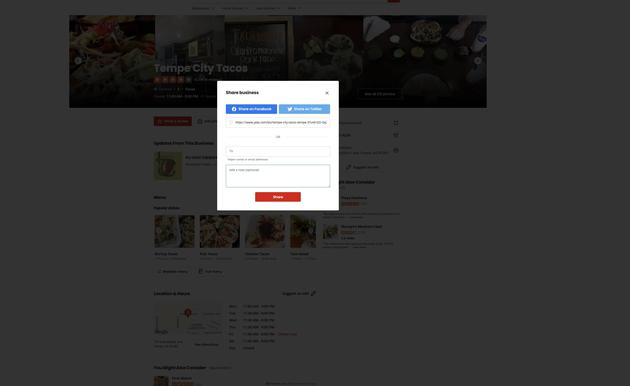 Task type: vqa. For each thing, say whether or not it's contained in the screenshot.
the rightmost "bar"
no



Task type: locate. For each thing, give the bounding box(es) containing it.
edit inside button
[[373, 165, 379, 170]]

8:00 for fri
[[262, 332, 268, 337]]

tempe right from
[[295, 382, 303, 385]]

share for share business
[[226, 90, 239, 96]]

share button
[[228, 117, 252, 126], [255, 192, 301, 202]]

photos inside taco salad 5 photos
[[293, 257, 303, 261]]

2 24 chevron down v2 image from the left
[[297, 6, 302, 11]]

photos inside shrimp tacos 2 photos
[[157, 257, 167, 261]]

1 horizontal spatial 85282
[[379, 150, 389, 155]]

menu element
[[147, 187, 331, 277]]

0 horizontal spatial on
[[250, 107, 254, 112]]

5 11:00 am - 8:00 pm from the top
[[243, 339, 275, 344]]

business
[[195, 140, 214, 146]]

4.5 star rating image down first watch link
[[172, 382, 196, 386]]

11:00 right the fri
[[243, 332, 252, 337]]

4 photos from the left
[[293, 257, 303, 261]]

on for twitter
[[305, 107, 310, 112]]

1 horizontal spatial get
[[327, 145, 333, 150]]

share button down '24 facebook v2' image
[[228, 117, 252, 126]]

you
[[323, 179, 332, 185], [154, 365, 162, 371]]

share business dialog
[[0, 0, 631, 386]]

tacos up 26
[[208, 252, 218, 256]]

chicken
[[245, 252, 259, 256]]

0 horizontal spatial is
[[343, 242, 345, 246]]

967-
[[336, 133, 343, 138]]

11:00 right thu
[[243, 325, 252, 330]]

hours inside location & hours element
[[177, 291, 190, 297]]

mon
[[229, 304, 237, 309]]

2 down the shrimp
[[155, 257, 157, 261]]

1 horizontal spatial is
[[396, 212, 398, 216]]

4.5 star rating image
[[341, 202, 361, 206], [172, 382, 196, 386]]

4 11:00 am - 8:00 pm from the top
[[243, 332, 275, 337]]

miles right 2.0
[[274, 382, 281, 385]]

1 horizontal spatial 4.5 star rating image
[[341, 202, 361, 206]]

az down 119 e southern ave link
[[165, 344, 169, 348]]

16 info v2 image up playa
[[342, 186, 345, 190]]

get inside location & hours element
[[195, 342, 201, 347]]

24 chevron down v2 image right auto services on the left of page
[[276, 6, 282, 11]]

0 horizontal spatial services
[[232, 6, 244, 10]]

services right auto
[[264, 6, 276, 10]]

0 horizontal spatial e
[[160, 340, 162, 344]]

0 vertical spatial might
[[332, 179, 345, 185]]

tempe up 4.2 star rating image on the top left of the page
[[154, 61, 191, 75]]

0 vertical spatial az
[[373, 150, 378, 155]]

hours left 'updated'
[[206, 94, 216, 99]]

reviews right 15
[[311, 257, 322, 261]]

services
[[232, 6, 244, 10], [264, 6, 276, 10]]

0 vertical spatial and
[[297, 162, 302, 166]]

get left directions
[[195, 342, 201, 347]]

1 horizontal spatial you
[[323, 179, 332, 185]]

tempecitytacos.com
[[327, 120, 362, 125]]

location & hours element
[[147, 284, 323, 351]]

follow
[[289, 119, 300, 124]]

photos inside chicken tacos 3 photos
[[248, 257, 258, 261]]

0 horizontal spatial and
[[297, 162, 302, 166]]

read left first
[[350, 215, 356, 219]]

inside.
[[376, 242, 384, 246]]

add photo
[[204, 119, 222, 124]]

reviews up website menu
[[175, 257, 186, 261]]

share
[[226, 90, 239, 96], [239, 107, 249, 112], [294, 107, 304, 112], [238, 119, 248, 124], [273, 194, 283, 199]]

menu for full menu
[[212, 269, 222, 274]]

am for mon
[[253, 304, 259, 309]]

restaurants
[[193, 6, 210, 10]]

photos down the shrimp
[[157, 257, 167, 261]]

11:00
[[167, 94, 176, 99], [243, 304, 252, 309], [243, 311, 252, 316], [243, 318, 252, 323], [243, 325, 252, 330], [243, 332, 252, 337], [243, 339, 252, 344]]

more for macayo's
[[360, 245, 367, 249]]

consider up watch
[[187, 365, 206, 371]]

also up first watch link
[[176, 365, 186, 371]]

1 reviews from the left
[[175, 257, 186, 261]]

24 menu v2 image
[[199, 269, 204, 274]]

chicken tacos 3 photos
[[245, 252, 270, 261]]

1 24 chevron down v2 image from the left
[[210, 6, 216, 11]]

1 vertical spatial read more
[[353, 245, 367, 249]]

next image for first previous image
[[309, 163, 313, 169]]

2 for months
[[232, 94, 234, 99]]

get directions
[[195, 342, 219, 347]]

shrimp tacos image
[[155, 215, 195, 248]]

"the
[[323, 242, 329, 246]]

0 vertical spatial miles
[[347, 236, 355, 240]]

share on twitter button
[[279, 104, 330, 114], [279, 104, 330, 114]]

2 on from the left
[[305, 107, 310, 112]]

1 vertical spatial and
[[363, 242, 367, 246]]

read for macayo's
[[353, 245, 359, 249]]

0 vertical spatial suggest
[[354, 165, 367, 170]]

0 horizontal spatial 119
[[154, 340, 159, 344]]

restaurant
[[329, 242, 342, 246]]

pm for sat
[[269, 339, 275, 344]]

on left facebook
[[250, 107, 254, 112]]

0 vertical spatial 24 pencil v2 image
[[347, 165, 352, 170]]

auto services
[[257, 6, 276, 10]]

tried
[[329, 212, 335, 216]]

tempe, down 119 e southern ave link
[[154, 344, 164, 348]]

85282 inside 119 e southern ave tempe, az 85282
[[170, 344, 178, 348]]

you might also consider up playa
[[323, 179, 375, 185]]

reviews for shrimp tacos
[[175, 257, 186, 261]]

1 vertical spatial 23
[[171, 257, 174, 261]]

pretty
[[368, 242, 375, 246]]

0 horizontal spatial closed
[[154, 94, 165, 99]]

1 vertical spatial read
[[350, 215, 356, 219]]

11:00 down claimed
[[167, 94, 176, 99]]

1 horizontal spatial menu
[[212, 269, 222, 274]]

fish
[[200, 252, 207, 256]]

1 horizontal spatial hours
[[206, 94, 216, 99]]

consider
[[356, 179, 375, 185], [187, 365, 206, 371]]

1 horizontal spatial you might also consider
[[323, 179, 375, 185]]

might up first
[[163, 365, 176, 371]]

get for get directions
[[195, 342, 201, 347]]

119 inside 119 e southern ave tempe, az 85282
[[154, 340, 159, 344]]

3.5 miles
[[341, 236, 355, 240]]

photo of tempe city tacos - tempe, az, us. good eating! image
[[364, 15, 487, 108]]

24 chevron down v2 image inside "home services" link
[[244, 6, 250, 11]]

8226
[[343, 133, 351, 138]]

also up playa hermosa 'link'
[[346, 179, 355, 185]]

tacos inside chicken tacos 3 photos
[[260, 252, 270, 256]]

0 vertical spatial closed
[[154, 94, 165, 99]]

2 inside info alert
[[232, 94, 234, 99]]

- for wed
[[260, 318, 261, 323]]

24 chevron down v2 image
[[210, 6, 216, 11], [297, 6, 302, 11]]

0 vertical spatial tempe,
[[360, 150, 373, 155]]

tuesday
[[202, 155, 218, 160]]

am for sat
[[253, 339, 259, 344]]

3 photo of tempe city tacos - tempe, az, us. image from the left
[[225, 15, 294, 108]]

0 vertical spatial suggest an edit
[[354, 165, 379, 170]]

11:00 right sat
[[243, 339, 252, 344]]

you might also consider up first watch link
[[154, 365, 206, 371]]

16 marker v2 image
[[266, 382, 269, 385]]

get down (480)
[[327, 145, 333, 150]]

hours right &
[[177, 291, 190, 297]]

- for thu
[[260, 325, 261, 330]]

24 chevron down v2 image inside auto services link
[[276, 6, 282, 11]]

full menu link
[[195, 267, 226, 277]]

guac
[[289, 162, 296, 166]]

email
[[248, 158, 255, 161]]

24 add v2 image
[[282, 119, 287, 124]]

8:00 for wed
[[262, 318, 268, 323]]

shrimp tacos 2 photos
[[155, 252, 178, 261]]

on
[[250, 107, 254, 112], [305, 107, 310, 112]]

1 photo of tempe city tacos - tempe, az, us. image from the left
[[32, 15, 155, 108]]

more right the
[[357, 215, 364, 219]]

16 info v2 image
[[201, 94, 204, 98], [342, 186, 345, 190], [228, 366, 232, 370]]

"the restaurant is very spacious and pretty inside. there's outdoor seating with…"
[[323, 242, 393, 249]]

macayo's mexican food image
[[323, 224, 338, 239]]

1 horizontal spatial might
[[332, 179, 345, 185]]

macayo's
[[341, 224, 357, 229]]

previous image
[[157, 163, 161, 169], [157, 228, 161, 233]]

read more for hermosa
[[350, 215, 364, 219]]

- for tue
[[260, 311, 261, 316]]

0 horizontal spatial menu
[[178, 269, 188, 274]]

1 services from the left
[[232, 6, 244, 10]]

1 vertical spatial 24 pencil v2 image
[[311, 291, 316, 296]]

16 info v2 image inside info alert
[[201, 94, 204, 98]]

close image
[[325, 90, 330, 96]]

photos down chicken
[[248, 257, 258, 261]]

1 vertical spatial southern
[[162, 340, 176, 344]]

more down $1.50ea
[[221, 162, 229, 166]]

2 vertical spatial read
[[353, 245, 359, 249]]

3 11:00 am - 8:00 pm from the top
[[243, 325, 275, 330]]

get inside the 'get directions 119 e southern ave tempe, az 85282'
[[327, 145, 333, 150]]

macayo's mexican food link
[[341, 224, 382, 229]]

photos inside fish tacos 4 photos
[[203, 257, 212, 261]]

1 previous image from the top
[[157, 163, 161, 169]]

1 horizontal spatial tempe,
[[360, 150, 373, 155]]

1 vertical spatial ave
[[177, 340, 183, 344]]

might up playa
[[332, 179, 345, 185]]

on left twitter
[[305, 107, 310, 112]]

reviews
[[175, 257, 186, 261], [220, 257, 232, 261], [265, 257, 277, 261], [311, 257, 322, 261]]

is inside "the restaurant is very spacious and pretty inside. there's outdoor seating with…"
[[343, 242, 345, 246]]

0 horizontal spatial city
[[193, 61, 214, 75]]

next image
[[476, 58, 481, 63], [309, 163, 313, 169], [309, 228, 313, 233]]

24 camera v2 image
[[197, 119, 203, 124]]

roasted
[[303, 162, 315, 166]]

4.2 (416 reviews)
[[195, 77, 223, 82]]

with…"
[[343, 245, 352, 249]]

or
[[245, 158, 248, 161]]

southern inside the 'get directions 119 e southern ave tempe, az 85282'
[[337, 150, 352, 155]]

11:00 am - 8:00 pm for wed
[[243, 318, 275, 323]]

0 vertical spatial read more link
[[350, 215, 364, 219]]

2 services from the left
[[264, 6, 276, 10]]

reviews right 26
[[220, 257, 232, 261]]

miles down 3.5 star rating image
[[347, 236, 355, 240]]

11:00 down 11:00 am - 3:00 pm
[[243, 311, 252, 316]]

am
[[177, 94, 182, 99], [253, 304, 259, 309], [253, 311, 259, 316], [253, 318, 259, 323], [253, 325, 259, 330], [253, 332, 259, 337], [253, 339, 259, 344]]

- for fri
[[260, 332, 261, 337]]

85282 down 119 e southern ave link
[[170, 344, 178, 348]]

0 horizontal spatial tempe,
[[154, 344, 164, 348]]

az inside 119 e southern ave tempe, az 85282
[[165, 344, 169, 348]]

3
[[245, 257, 247, 261]]

1 vertical spatial share button
[[255, 192, 301, 202]]

ave
[[353, 150, 359, 155], [177, 340, 183, 344]]

11:00 am - 8:00 pm for sat
[[243, 339, 275, 344]]

thu
[[229, 325, 236, 330]]

photo of tempe city tacos - tempe, az, us. image
[[32, 15, 155, 108], [155, 15, 225, 108], [225, 15, 294, 108], [487, 15, 557, 108]]

next image for 1st previous image from the bottom
[[309, 228, 313, 233]]

3.5
[[341, 236, 346, 240]]

85282 left 24 directions v2 image
[[379, 150, 389, 155]]

1 horizontal spatial miles
[[347, 236, 355, 240]]

watch
[[181, 376, 192, 381]]

16 external link v2 image
[[158, 270, 161, 273]]

hermosa
[[352, 195, 368, 200]]

0 horizontal spatial 24 chevron down v2 image
[[210, 6, 216, 11]]

1 horizontal spatial 23
[[321, 155, 325, 160]]

share button up view at the bottom of the page
[[255, 192, 301, 202]]

and inside today's special mon. 3-23 chips, guac and roasted red salsa $4.00…
[[297, 162, 302, 166]]

24 pencil v2 image
[[347, 165, 352, 170], [311, 291, 316, 296]]

suggest inside location & hours element
[[283, 291, 296, 296]]

photos for taco
[[293, 257, 303, 261]]

popular dishes
[[154, 206, 180, 211]]

2 vertical spatial 16 info v2 image
[[228, 366, 232, 370]]

2 24 chevron down v2 image from the left
[[276, 6, 282, 11]]

3 photos from the left
[[248, 257, 258, 261]]

0 horizontal spatial 23
[[171, 257, 174, 261]]

playa hermosa
[[341, 195, 368, 200]]

2 reviews from the left
[[220, 257, 232, 261]]

next image inside updates from this business element
[[309, 163, 313, 169]]

1 vertical spatial previous image
[[157, 228, 161, 233]]

1 vertical spatial 4.5 star rating image
[[172, 382, 196, 386]]

1 vertical spatial more
[[357, 215, 364, 219]]

1 horizontal spatial also
[[346, 179, 355, 185]]

is left very
[[343, 242, 345, 246]]

0 vertical spatial 16 info v2 image
[[201, 94, 204, 98]]

city
[[193, 61, 214, 75], [304, 382, 309, 385]]

1 horizontal spatial and
[[363, 242, 367, 246]]

0 horizontal spatial an
[[297, 291, 302, 296]]

edit inside location & hours element
[[302, 291, 309, 296]]

loves…"
[[339, 215, 348, 219]]

and down special in the top of the page
[[297, 162, 302, 166]]

0 horizontal spatial a
[[174, 119, 177, 124]]

a inside ""we tried this place for the first time yesterday my husband is a foodie so he loves…""
[[399, 212, 400, 216]]

is right "husband"
[[396, 212, 398, 216]]

today's special mon. 3-23 image
[[248, 152, 276, 180]]

1 vertical spatial edit
[[302, 291, 309, 296]]

2 inside shrimp tacos 2 photos
[[155, 257, 157, 261]]

3.5 star rating image
[[341, 231, 361, 234]]

shrimp
[[155, 252, 167, 256]]

None text field
[[230, 150, 232, 153], [226, 165, 330, 187], [230, 150, 232, 153], [226, 165, 330, 187]]

0 vertical spatial you might also consider
[[323, 179, 375, 185]]

4 photo of tempe city tacos - tempe, az, us. image from the left
[[487, 15, 557, 108]]

0 horizontal spatial consider
[[187, 365, 206, 371]]

0 horizontal spatial hours
[[177, 291, 190, 297]]

and left pretty
[[363, 242, 367, 246]]

updates from this business element
[[147, 133, 337, 180]]

- for mon
[[260, 304, 261, 309]]

24 chevron down v2 image right more
[[297, 6, 302, 11]]

0 vertical spatial an
[[368, 165, 372, 170]]

tacos up reviews)
[[216, 61, 248, 75]]

1 horizontal spatial suggest an edit
[[354, 165, 379, 170]]

"we
[[323, 212, 328, 216]]

8:00 for thu
[[262, 325, 268, 330]]

services right the home
[[232, 6, 244, 10]]

a right "husband"
[[399, 212, 400, 216]]

24 chevron down v2 image left auto
[[244, 6, 250, 11]]

ave inside 119 e southern ave tempe, az 85282
[[177, 340, 183, 344]]

26
[[216, 257, 219, 261]]

11:00 am - 8:00 pm for thu
[[243, 325, 275, 330]]

suggest an edit
[[354, 165, 379, 170], [283, 291, 309, 296]]

an
[[368, 165, 372, 170], [297, 291, 302, 296]]

seating
[[334, 245, 343, 249]]

you up the first watch image
[[154, 365, 162, 371]]

auto services link
[[253, 2, 285, 15]]

read more link
[[350, 215, 364, 219], [353, 245, 367, 249]]

read right with…"
[[353, 245, 359, 249]]

4 reviews from the left
[[311, 257, 322, 261]]

4.2 star rating image
[[154, 76, 192, 83]]

24 chevron down v2 image for restaurants
[[210, 6, 216, 11]]

1 vertical spatial an
[[297, 291, 302, 296]]

2 11:00 am - 8:00 pm from the top
[[243, 318, 275, 323]]

1 vertical spatial e
[[160, 340, 162, 344]]

2 vertical spatial more
[[360, 245, 367, 249]]

0 vertical spatial read
[[214, 162, 220, 166]]

am for tue
[[253, 311, 259, 316]]

0 horizontal spatial get
[[195, 342, 201, 347]]

e inside 119 e southern ave tempe, az 85282
[[160, 340, 162, 344]]

am for thu
[[253, 325, 259, 330]]

0 horizontal spatial miles
[[274, 382, 281, 385]]

next image inside menu element
[[309, 228, 313, 233]]

closed down 16 claim filled v2 image
[[154, 94, 165, 99]]

more left pretty
[[360, 245, 367, 249]]

read down tuesday
[[214, 162, 220, 166]]

85282
[[379, 150, 389, 155], [170, 344, 178, 348]]

0 vertical spatial 4.5 star rating image
[[341, 202, 361, 206]]

next image for previous icon
[[476, 58, 481, 63]]

0 horizontal spatial southern
[[162, 340, 176, 344]]

city up (416
[[193, 61, 214, 75]]

24 share v2 image
[[232, 119, 237, 124]]

2 left months
[[232, 94, 234, 99]]

$
[[178, 87, 180, 92]]

today's special mon. 3-23 chips, guac and roasted red salsa $4.00…
[[279, 155, 329, 171]]

info alert
[[201, 94, 255, 99]]

reviews right 16
[[265, 257, 277, 261]]

2 vertical spatial next image
[[309, 228, 313, 233]]

1 on from the left
[[250, 107, 254, 112]]

16 info v2 image down sun
[[228, 366, 232, 370]]

and inside "the restaurant is very spacious and pretty inside. there's outdoor seating with…"
[[363, 242, 367, 246]]

1 vertical spatial also
[[176, 365, 186, 371]]

home
[[223, 6, 231, 10]]

4.5 star rating image down playa hermosa
[[341, 202, 361, 206]]

11:00 right wed
[[243, 318, 252, 323]]

1 horizontal spatial 24 chevron down v2 image
[[297, 6, 302, 11]]

tacos up 23 reviews
[[168, 252, 178, 256]]

0 horizontal spatial 2
[[155, 257, 157, 261]]

11:00 for wed
[[243, 318, 252, 323]]

pm for wed
[[269, 318, 275, 323]]

1 vertical spatial tempe,
[[154, 344, 164, 348]]

0 vertical spatial read more
[[350, 215, 364, 219]]

a right write
[[174, 119, 177, 124]]

miles for 2.0
[[274, 382, 281, 385]]

1 horizontal spatial on
[[305, 107, 310, 112]]

11:00 for tue
[[243, 311, 252, 316]]

1 horizontal spatial tempe
[[295, 382, 303, 385]]

you might also consider
[[323, 179, 375, 185], [154, 365, 206, 371]]

you down salsa
[[323, 179, 332, 185]]

az up the suggest an edit button
[[373, 150, 378, 155]]

hours updated 2 months ago
[[206, 94, 255, 99]]

24 phone v2 image
[[394, 133, 399, 138]]

get directions link
[[327, 145, 352, 150]]

24 chevron down v2 image right restaurants
[[210, 6, 216, 11]]

1 horizontal spatial southern
[[337, 150, 352, 155]]

1 horizontal spatial 2
[[232, 94, 234, 99]]

is inside ""we tried this place for the first time yesterday my husband is a foodie so he loves…""
[[396, 212, 398, 216]]

2 photo of tempe city tacos - tempe, az, us. image from the left
[[155, 15, 225, 108]]

1 vertical spatial 119
[[154, 340, 159, 344]]

0 horizontal spatial 24 chevron down v2 image
[[244, 6, 250, 11]]

1 vertical spatial next image
[[309, 163, 313, 169]]

chips,
[[279, 162, 288, 166]]

24 chevron down v2 image inside restaurants link
[[210, 6, 216, 11]]

16 info v2 image down (416
[[201, 94, 204, 98]]

review
[[177, 119, 189, 124]]

11:00 right mon
[[243, 304, 252, 309]]

1 photos from the left
[[157, 257, 167, 261]]

0 horizontal spatial tempe
[[154, 61, 191, 75]]

24 chevron down v2 image inside more link
[[297, 6, 302, 11]]

2 photos from the left
[[203, 257, 212, 261]]

photo of tempe city tacos - tempe, az, us. street tacos! image
[[294, 15, 364, 108]]

photos down 'taco'
[[293, 257, 303, 261]]

23 up website menu link in the left bottom of the page
[[171, 257, 174, 261]]

city right from
[[304, 382, 309, 385]]

0 vertical spatial e
[[334, 150, 336, 155]]

1 11:00 am - 8:00 pm from the top
[[243, 311, 275, 316]]

0 horizontal spatial ave
[[177, 340, 183, 344]]

tacos up 16
[[260, 252, 270, 256]]

24 directions v2 image
[[394, 148, 399, 153]]

tempe, up the suggest an edit button
[[360, 150, 373, 155]]

1 vertical spatial is
[[343, 242, 345, 246]]

tacos right from
[[309, 382, 316, 385]]

None search field
[[190, 0, 401, 2]]

0 vertical spatial 23
[[321, 155, 325, 160]]

1 24 chevron down v2 image from the left
[[244, 6, 250, 11]]

photos down fish
[[203, 257, 212, 261]]

directions
[[334, 145, 352, 150]]

0 horizontal spatial suggest an edit
[[283, 291, 309, 296]]

might
[[332, 179, 345, 185], [163, 365, 176, 371]]

0 vertical spatial tempe
[[154, 61, 191, 75]]

read more link for hermosa
[[350, 215, 364, 219]]

1 vertical spatial closed
[[278, 332, 289, 337]]

3 reviews from the left
[[265, 257, 277, 261]]

23 inside today's special mon. 3-23 chips, guac and roasted red salsa $4.00…
[[321, 155, 325, 160]]

closed left "now"
[[278, 332, 289, 337]]

2 horizontal spatial closed
[[278, 332, 289, 337]]

taco
[[192, 155, 201, 160]]

0 vertical spatial sponsored
[[323, 185, 341, 190]]

0 horizontal spatial might
[[163, 365, 176, 371]]

southern
[[337, 150, 352, 155], [162, 340, 176, 344]]

consider down the suggest an edit button
[[356, 179, 375, 185]]

tempe city tacos
[[154, 61, 248, 75]]

15
[[306, 257, 310, 261]]

5
[[290, 257, 292, 261]]

so
[[332, 215, 334, 219]]

24 twitter v2 image
[[288, 107, 293, 112]]

0 vertical spatial previous image
[[157, 163, 161, 169]]

0 vertical spatial next image
[[476, 58, 481, 63]]

24 chevron down v2 image
[[244, 6, 250, 11], [276, 6, 282, 11]]

closed right sun
[[243, 346, 254, 350]]

23 up salsa
[[321, 155, 325, 160]]



Task type: describe. For each thing, give the bounding box(es) containing it.
- for sat
[[260, 339, 261, 344]]

southern inside 119 e southern ave tempe, az 85282
[[162, 340, 176, 344]]

time
[[362, 212, 367, 216]]

16 external link v2 image
[[230, 121, 233, 124]]

home services link
[[219, 2, 253, 15]]

read for playa
[[350, 215, 356, 219]]

1 vertical spatial you might also consider
[[154, 365, 206, 371]]

view full menu
[[286, 206, 311, 211]]

tue
[[229, 311, 236, 316]]

this
[[185, 140, 194, 146]]

closed for 11:00
[[154, 94, 165, 99]]

this
[[335, 212, 340, 216]]

e inside the 'get directions 119 e southern ave tempe, az 85282'
[[334, 150, 336, 155]]

fish tacos 4 photos
[[200, 252, 218, 261]]

business categories element
[[189, 2, 548, 15]]

tacos right $
[[185, 87, 195, 92]]

special
[[294, 155, 307, 160]]

0 vertical spatial also
[[346, 179, 355, 185]]

reviews for taco salad
[[311, 257, 322, 261]]

from
[[288, 382, 294, 385]]

24 chevron down v2 image for auto services
[[276, 6, 282, 11]]

1 horizontal spatial 16 info v2 image
[[228, 366, 232, 370]]

facebook
[[255, 107, 272, 112]]

closed 11:00 am - 8:00 pm
[[154, 94, 198, 99]]

11:00 am - 8:00 pm for fri
[[243, 332, 275, 337]]

away
[[281, 382, 288, 385]]

24 external link v2 image
[[394, 120, 399, 125]]

yelper names or email addresses
[[228, 158, 268, 161]]

reviews for fish tacos
[[220, 257, 232, 261]]

save button
[[254, 117, 277, 126]]

an inside location & hours element
[[297, 291, 302, 296]]

on for facebook
[[250, 107, 254, 112]]

first watch link
[[172, 376, 192, 381]]

yesterday
[[368, 212, 380, 216]]

24 facebook v2 image
[[232, 107, 237, 112]]

closed now
[[278, 332, 297, 337]]

miles for 3.5
[[347, 236, 355, 240]]

suggest an edit inside button
[[354, 165, 379, 170]]

11:00 for sat
[[243, 339, 252, 344]]

photos for shrimp
[[157, 257, 167, 261]]

1 vertical spatial sponsored
[[210, 365, 228, 370]]

1 vertical spatial might
[[163, 365, 176, 371]]

1 horizontal spatial sponsored
[[323, 185, 341, 190]]

119 e southern ave tempe, az 85282
[[154, 340, 183, 348]]

write a review
[[164, 119, 189, 124]]

follow button
[[278, 117, 303, 126]]

am for fri
[[253, 332, 259, 337]]

suggest an edit inside location & hours element
[[283, 291, 309, 296]]

services for auto services
[[264, 6, 276, 10]]

1 horizontal spatial consider
[[356, 179, 375, 185]]

2 horizontal spatial menu
[[301, 206, 311, 211]]

share button inside dialog
[[255, 192, 301, 202]]

wed
[[229, 318, 237, 323]]

full
[[295, 206, 301, 211]]

popular
[[154, 206, 168, 211]]

today's
[[279, 155, 293, 160]]

pm for mon
[[269, 304, 275, 309]]

(416
[[201, 77, 208, 82]]

pm for fri
[[269, 332, 275, 337]]

8:00 for tue
[[262, 311, 268, 316]]

closed for now
[[278, 332, 289, 337]]

yelper
[[228, 158, 236, 161]]

23 inside menu element
[[171, 257, 174, 261]]

$4.00…
[[279, 167, 290, 171]]

(480) 967-8226
[[327, 133, 351, 138]]

reviews for chicken tacos
[[265, 257, 277, 261]]

get directions 119 e southern ave tempe, az 85282
[[327, 145, 389, 155]]

tempe, inside the 'get directions 119 e southern ave tempe, az 85282'
[[360, 150, 373, 155]]

reviews)
[[209, 77, 223, 82]]

23 reviews
[[171, 257, 186, 261]]

services for home services
[[232, 6, 244, 10]]

2 previous image from the top
[[157, 228, 161, 233]]

share for share on facebook
[[239, 107, 249, 112]]

pm for thu
[[269, 325, 275, 330]]

suggest an edit link
[[283, 291, 316, 296]]

get for get directions 119 e southern ave tempe, az 85282
[[327, 145, 333, 150]]

website menu
[[163, 269, 188, 274]]

119 inside the 'get directions 119 e southern ave tempe, az 85282'
[[327, 150, 333, 155]]

2.0 miles away from tempe city tacos
[[269, 382, 316, 385]]

map image
[[154, 302, 222, 335]]

16 claim filled v2 image
[[154, 87, 157, 91]]

previous image
[[75, 58, 81, 63]]

tacos link
[[185, 87, 195, 92]]

playa hermosa link
[[341, 195, 368, 200]]

menu for website menu
[[178, 269, 188, 274]]

first
[[356, 212, 361, 216]]

add photo link
[[194, 117, 226, 126]]

24 pencil v2 image inside the suggest an edit button
[[347, 165, 352, 170]]

24 chevron down v2 image for more
[[297, 6, 302, 11]]

tacos inside fish tacos 4 photos
[[208, 252, 218, 256]]

2 for photos
[[155, 257, 157, 261]]

119 e southern ave link
[[154, 340, 183, 344]]

1 vertical spatial city
[[304, 382, 309, 385]]

4
[[200, 257, 202, 261]]

updated
[[217, 94, 231, 99]]

sat
[[229, 339, 235, 344]]

4.2
[[195, 77, 200, 82]]

chicken tacos image
[[245, 215, 285, 248]]

read inside it's taco tuesday $1.50ea blackened tilapia… read more
[[214, 162, 220, 166]]

ave inside the 'get directions 119 e southern ave tempe, az 85282'
[[353, 150, 359, 155]]

he
[[335, 215, 338, 219]]

website menu link
[[154, 267, 191, 277]]

photos for chicken
[[248, 257, 258, 261]]

0 horizontal spatial also
[[176, 365, 186, 371]]

11:00 for thu
[[243, 325, 252, 330]]

write
[[164, 119, 173, 124]]

write a review link
[[154, 117, 192, 126]]

az inside the 'get directions 119 e southern ave tempe, az 85282'
[[373, 150, 378, 155]]

0 horizontal spatial 4.5 star rating image
[[172, 382, 196, 386]]

0 vertical spatial you
[[323, 179, 332, 185]]

husband
[[385, 212, 396, 216]]

16
[[261, 257, 265, 261]]

an inside button
[[368, 165, 372, 170]]

more for playa
[[357, 215, 364, 219]]

2 horizontal spatial 16 info v2 image
[[342, 186, 345, 190]]

taco salad image
[[290, 215, 330, 248]]

hours inside info alert
[[206, 94, 216, 99]]

dishes
[[168, 206, 180, 211]]

Sharing link text field
[[236, 120, 327, 125]]

fish tacos image
[[200, 215, 240, 248]]

suggest inside button
[[354, 165, 367, 170]]

view
[[286, 206, 294, 211]]

24 chevron down v2 image for home services
[[244, 6, 250, 11]]

auto
[[257, 6, 263, 10]]

photos for fish
[[203, 257, 212, 261]]

business
[[240, 90, 259, 96]]

it's taco tuesday $1.50ea image
[[154, 152, 182, 180]]

24 save outline v2 image
[[258, 119, 263, 124]]

for
[[347, 212, 351, 216]]

more inside it's taco tuesday $1.50ea blackened tilapia… read more
[[221, 162, 229, 166]]

am for wed
[[253, 318, 259, 323]]

85282 inside the 'get directions 119 e southern ave tempe, az 85282'
[[379, 150, 389, 155]]

8:00 for sat
[[262, 339, 268, 344]]

sun
[[229, 346, 236, 350]]

0 horizontal spatial share button
[[228, 117, 252, 126]]

pm for tue
[[269, 311, 275, 316]]

share for share on twitter
[[294, 107, 304, 112]]

tempe, inside 119 e southern ave tempe, az 85282
[[154, 344, 164, 348]]

salsa
[[322, 162, 329, 166]]

11:00 am - 8:00 pm for tue
[[243, 311, 275, 316]]

read more for mexican
[[353, 245, 367, 249]]

first
[[172, 376, 180, 381]]

months
[[235, 94, 248, 99]]

11:00 for fri
[[243, 332, 252, 337]]

&
[[173, 291, 177, 297]]

26 reviews
[[216, 257, 232, 261]]

outdoor
[[323, 245, 333, 249]]

first watch image
[[154, 376, 169, 386]]

photos
[[384, 91, 395, 96]]

fri
[[229, 332, 234, 337]]

3:00
[[262, 304, 268, 309]]

menu
[[154, 194, 166, 200]]

now
[[290, 332, 297, 337]]

names
[[236, 158, 244, 161]]

24 star v2 image
[[157, 119, 163, 124]]

tacos inside shrimp tacos 2 photos
[[168, 252, 178, 256]]

addresses
[[256, 158, 268, 161]]

1 vertical spatial tempe
[[295, 382, 303, 385]]

share business
[[226, 90, 259, 96]]

24 pencil v2 image inside location & hours element
[[311, 291, 316, 296]]

restaurants link
[[189, 2, 219, 15]]

playa
[[341, 195, 351, 200]]

mon.
[[307, 155, 316, 160]]

claimed
[[158, 87, 172, 92]]

2 vertical spatial closed
[[243, 346, 254, 350]]

save
[[265, 119, 273, 124]]

11:00 for mon
[[243, 304, 252, 309]]

1 vertical spatial you
[[154, 365, 162, 371]]

0 vertical spatial city
[[193, 61, 214, 75]]

16 reviews
[[261, 257, 277, 261]]

updates from this business
[[154, 140, 214, 146]]

read more link for mexican
[[353, 245, 367, 249]]

more link
[[285, 2, 306, 15]]

there's
[[385, 242, 393, 246]]



